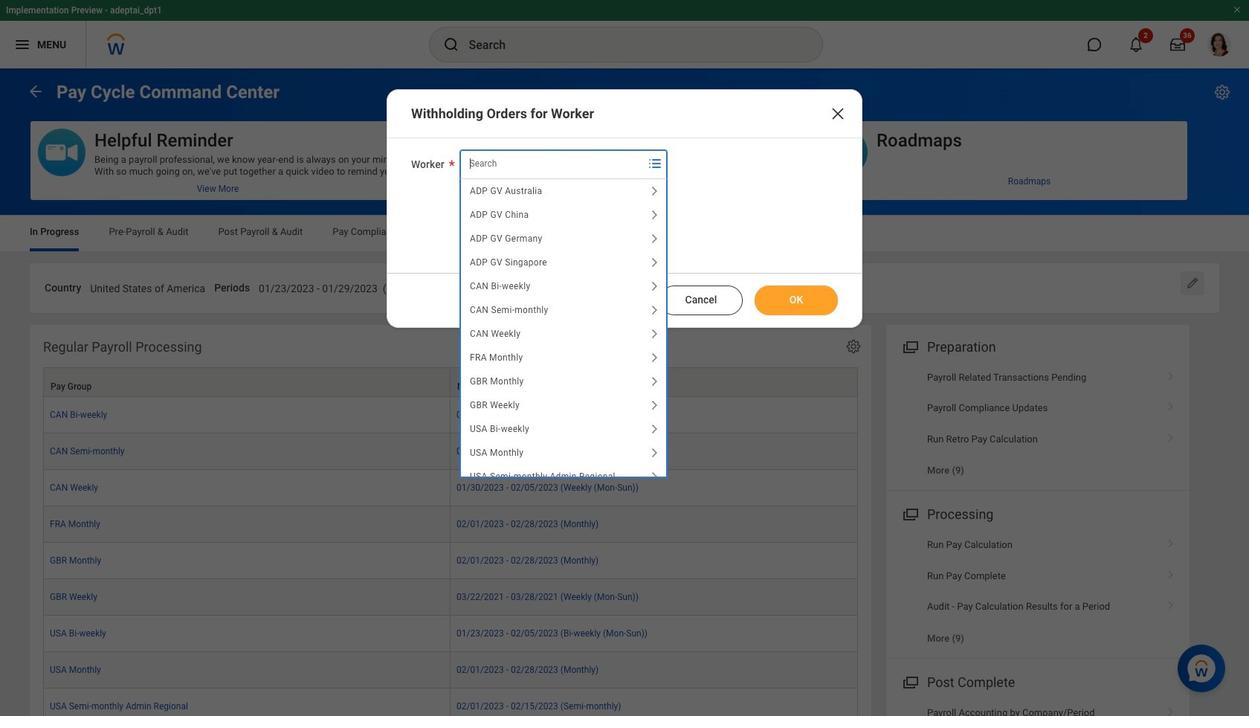 Task type: describe. For each thing, give the bounding box(es) containing it.
2 menu group image from the top
[[900, 671, 920, 692]]

search image
[[442, 36, 460, 54]]

inbox large image
[[1171, 37, 1185, 52]]

Search field
[[460, 150, 643, 177]]

4 chevron right small image from the top
[[645, 301, 663, 319]]

3 row from the top
[[43, 433, 858, 470]]

configure this page image
[[1214, 83, 1232, 101]]

chevron right image
[[1162, 367, 1181, 381]]

list for menu group icon
[[887, 362, 1190, 486]]

1 menu group image from the top
[[900, 504, 920, 524]]

menu group image
[[900, 336, 920, 356]]

2 row from the top
[[43, 397, 858, 433]]

1 chevron right small image from the top
[[645, 254, 663, 271]]

7 chevron right small image from the top
[[645, 444, 663, 462]]

prompts image
[[646, 155, 664, 173]]

10 row from the top
[[43, 689, 858, 716]]

1 chevron right image from the top
[[1162, 397, 1181, 412]]

3 chevron right small image from the top
[[645, 230, 663, 248]]

6 row from the top
[[43, 543, 858, 579]]

1 row from the top
[[43, 367, 858, 397]]

5 chevron right small image from the top
[[645, 325, 663, 343]]

4 row from the top
[[43, 470, 858, 506]]

4 chevron right small image from the top
[[645, 373, 663, 390]]

8 chevron right small image from the top
[[645, 468, 663, 486]]

2 chevron right image from the top
[[1162, 428, 1181, 443]]

7 row from the top
[[43, 579, 858, 616]]



Task type: vqa. For each thing, say whether or not it's contained in the screenshot.
the Update Employee's Working Time: Request Flexible Work Arrangement: Jacqueline Desjardins button
no



Task type: locate. For each thing, give the bounding box(es) containing it.
list for second menu group image from the bottom
[[887, 530, 1190, 654]]

None text field
[[259, 274, 474, 299], [685, 274, 823, 299], [259, 274, 474, 299], [685, 274, 823, 299]]

1 vertical spatial menu group image
[[900, 671, 920, 692]]

6 chevron right image from the top
[[1162, 702, 1181, 716]]

x image
[[829, 105, 847, 123]]

dialog
[[387, 89, 863, 328]]

chevron right image
[[1162, 397, 1181, 412], [1162, 428, 1181, 443], [1162, 534, 1181, 549], [1162, 565, 1181, 580], [1162, 596, 1181, 611], [1162, 702, 1181, 716]]

5 row from the top
[[43, 506, 858, 543]]

8 row from the top
[[43, 616, 858, 652]]

2 chevron right small image from the top
[[645, 206, 663, 224]]

edit image
[[1185, 276, 1200, 291]]

5 chevron right image from the top
[[1162, 596, 1181, 611]]

tab list
[[15, 216, 1235, 251]]

1 vertical spatial list
[[887, 530, 1190, 654]]

0 vertical spatial menu group image
[[900, 504, 920, 524]]

chevron right small image
[[645, 254, 663, 271], [645, 277, 663, 295], [645, 349, 663, 367], [645, 373, 663, 390], [645, 396, 663, 414], [645, 420, 663, 438], [645, 444, 663, 462], [645, 468, 663, 486]]

chevron right small image
[[645, 182, 663, 200], [645, 206, 663, 224], [645, 230, 663, 248], [645, 301, 663, 319], [645, 325, 663, 343]]

profile logan mcneil element
[[1199, 28, 1241, 61]]

5 chevron right small image from the top
[[645, 396, 663, 414]]

row
[[43, 367, 858, 397], [43, 397, 858, 433], [43, 433, 858, 470], [43, 470, 858, 506], [43, 506, 858, 543], [43, 543, 858, 579], [43, 579, 858, 616], [43, 616, 858, 652], [43, 652, 858, 689], [43, 689, 858, 716]]

9 row from the top
[[43, 652, 858, 689]]

notifications large image
[[1129, 37, 1144, 52]]

2 list from the top
[[887, 530, 1190, 654]]

menu group image
[[900, 504, 920, 524], [900, 671, 920, 692]]

banner
[[0, 0, 1249, 68]]

previous page image
[[27, 82, 45, 100]]

6 chevron right small image from the top
[[645, 420, 663, 438]]

2 chevron right small image from the top
[[645, 277, 663, 295]]

3 chevron right small image from the top
[[645, 349, 663, 367]]

1 chevron right small image from the top
[[645, 182, 663, 200]]

3 chevron right image from the top
[[1162, 534, 1181, 549]]

main content
[[0, 68, 1249, 716]]

regular payroll processing element
[[30, 325, 872, 716]]

1 list from the top
[[887, 362, 1190, 486]]

list
[[887, 362, 1190, 486], [887, 530, 1190, 654]]

close environment banner image
[[1233, 5, 1242, 14]]

None text field
[[90, 274, 205, 299]]

4 chevron right image from the top
[[1162, 565, 1181, 580]]

0 vertical spatial list
[[887, 362, 1190, 486]]



